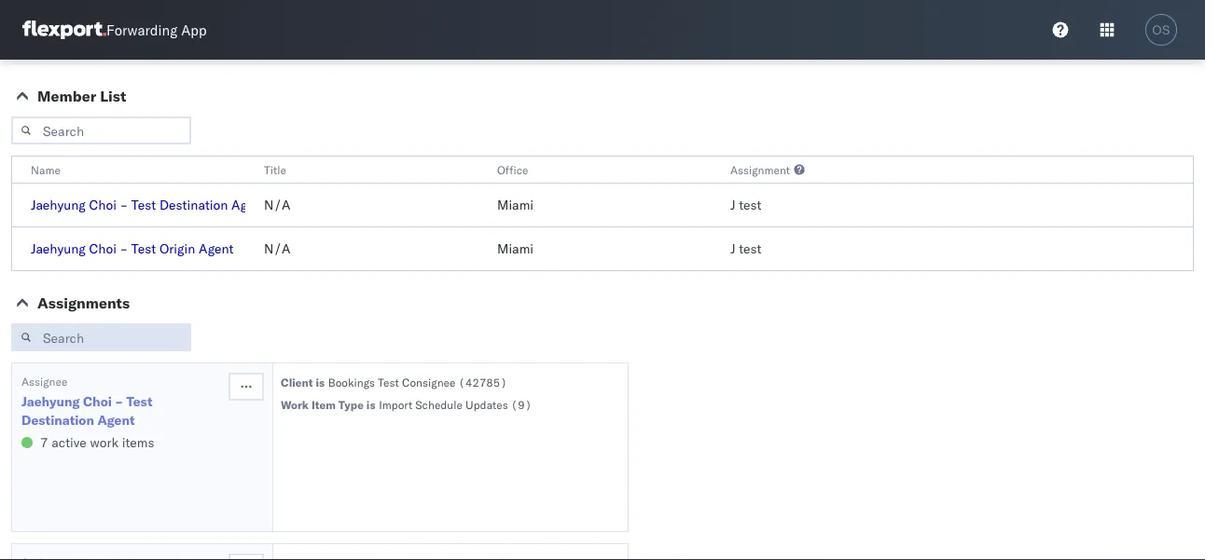 Task type: locate. For each thing, give the bounding box(es) containing it.
test for jaehyung choi - test destination agent
[[739, 197, 762, 213]]

2 vertical spatial agent
[[97, 413, 135, 429]]

assignment
[[731, 163, 791, 177]]

choi up jaehyung choi - test origin agent
[[89, 197, 117, 213]]

2 vertical spatial choi
[[83, 394, 112, 410]]

1 vertical spatial jaehyung choi - test destination agent link
[[21, 393, 227, 430]]

test up import
[[378, 376, 399, 390]]

1 vertical spatial destination
[[21, 413, 94, 429]]

agent inside assignee jaehyung choi - test destination agent
[[97, 413, 135, 429]]

0 vertical spatial jaehyung choi - test destination agent link
[[31, 197, 266, 213]]

1 vertical spatial -
[[120, 241, 128, 257]]

destination inside assignee jaehyung choi - test destination agent
[[21, 413, 94, 429]]

1 vertical spatial j
[[731, 241, 736, 257]]

destination up origin
[[160, 197, 228, 213]]

jaehyung choi - test destination agent link up items
[[21, 393, 227, 430]]

test up the jaehyung choi - test origin agent link
[[131, 197, 156, 213]]

test for jaehyung choi - test origin agent
[[739, 241, 762, 257]]

1 vertical spatial jaehyung
[[31, 241, 86, 257]]

member list
[[37, 87, 126, 105]]

1 vertical spatial miami
[[497, 241, 534, 257]]

2 j test from the top
[[731, 241, 762, 257]]

jaehyung choi - test destination agent n/a
[[31, 197, 291, 213]]

1 vertical spatial n/a
[[264, 241, 291, 257]]

title
[[264, 163, 287, 177]]

agent right origin
[[199, 241, 234, 257]]

1 horizontal spatial destination
[[160, 197, 228, 213]]

jaehyung choi - test destination agent link
[[31, 197, 266, 213], [21, 393, 227, 430]]

choi inside assignee jaehyung choi - test destination agent
[[83, 394, 112, 410]]

os
[[1153, 23, 1171, 37]]

2 miami from the top
[[497, 241, 534, 257]]

0 vertical spatial miami
[[497, 197, 534, 213]]

-
[[120, 197, 128, 213], [120, 241, 128, 257], [115, 394, 123, 410]]

0 vertical spatial is
[[316, 376, 325, 390]]

jaehyung choi - test destination agent link up the jaehyung choi - test origin agent link
[[31, 197, 266, 213]]

client
[[281, 376, 313, 390]]

1 test from the top
[[739, 197, 762, 213]]

miami
[[497, 197, 534, 213], [497, 241, 534, 257]]

choi up assignments
[[89, 241, 117, 257]]

0 vertical spatial test
[[739, 197, 762, 213]]

test
[[131, 197, 156, 213], [131, 241, 156, 257], [378, 376, 399, 390], [126, 394, 153, 410]]

2 test from the top
[[739, 241, 762, 257]]

1 j test from the top
[[731, 197, 762, 213]]

0 vertical spatial agent
[[232, 197, 266, 213]]

choi up 7 active work items
[[83, 394, 112, 410]]

1 vertical spatial j test
[[731, 241, 762, 257]]

jaehyung down 'assignee' at the left bottom of the page
[[21, 394, 80, 410]]

destination
[[160, 197, 228, 213], [21, 413, 94, 429]]

0 vertical spatial j test
[[731, 197, 762, 213]]

flexport. image
[[22, 21, 106, 39]]

agent down title
[[232, 197, 266, 213]]

agent up work
[[97, 413, 135, 429]]

0 vertical spatial j
[[731, 197, 736, 213]]

1 vertical spatial agent
[[199, 241, 234, 257]]

consignee
[[402, 376, 456, 390]]

n/a
[[264, 197, 291, 213], [264, 241, 291, 257]]

j for jaehyung choi - test destination agent
[[731, 197, 736, 213]]

1 miami from the top
[[497, 197, 534, 213]]

2 j from the top
[[731, 241, 736, 257]]

agent for destination
[[232, 197, 266, 213]]

0 vertical spatial choi
[[89, 197, 117, 213]]

item
[[312, 398, 336, 412]]

is right the type
[[367, 398, 376, 412]]

test up items
[[126, 394, 153, 410]]

1 j from the top
[[731, 197, 736, 213]]

test for origin
[[131, 241, 156, 257]]

0 vertical spatial jaehyung
[[31, 197, 86, 213]]

jaehyung down "name"
[[31, 197, 86, 213]]

jaehyung choi - test origin agent
[[31, 241, 234, 257]]

destination up active
[[21, 413, 94, 429]]

jaehyung choi - test origin agent link
[[31, 241, 234, 257]]

jaehyung for jaehyung choi - test destination agent n/a
[[31, 197, 86, 213]]

choi
[[89, 197, 117, 213], [89, 241, 117, 257], [83, 394, 112, 410]]

j test for jaehyung choi - test origin agent
[[731, 241, 762, 257]]

1 vertical spatial test
[[739, 241, 762, 257]]

import
[[379, 398, 413, 412]]

jaehyung
[[31, 197, 86, 213], [31, 241, 86, 257], [21, 394, 80, 410]]

- left origin
[[120, 241, 128, 257]]

test inside assignee jaehyung choi - test destination agent
[[126, 394, 153, 410]]

is
[[316, 376, 325, 390], [367, 398, 376, 412]]

0 vertical spatial -
[[120, 197, 128, 213]]

member
[[37, 87, 96, 105]]

test for consignee
[[378, 376, 399, 390]]

test for destination
[[131, 197, 156, 213]]

is up item
[[316, 376, 325, 390]]

- up jaehyung choi - test origin agent
[[120, 197, 128, 213]]

0 horizontal spatial is
[[316, 376, 325, 390]]

active
[[52, 435, 87, 451]]

origin
[[160, 241, 195, 257]]

2 vertical spatial jaehyung
[[21, 394, 80, 410]]

j
[[731, 197, 736, 213], [731, 241, 736, 257]]

choi for origin
[[89, 241, 117, 257]]

import schedule updates (9)
[[379, 398, 532, 412]]

0 horizontal spatial destination
[[21, 413, 94, 429]]

0 vertical spatial n/a
[[264, 197, 291, 213]]

work item type is
[[281, 398, 376, 412]]

test
[[739, 197, 762, 213], [739, 241, 762, 257]]

2 vertical spatial -
[[115, 394, 123, 410]]

test left origin
[[131, 241, 156, 257]]

schedule
[[416, 398, 463, 412]]

j for jaehyung choi - test origin agent
[[731, 241, 736, 257]]

1 vertical spatial is
[[367, 398, 376, 412]]

1 vertical spatial choi
[[89, 241, 117, 257]]

assignee
[[21, 375, 68, 389]]

list
[[100, 87, 126, 105]]

agent
[[232, 197, 266, 213], [199, 241, 234, 257], [97, 413, 135, 429]]

- up work
[[115, 394, 123, 410]]

0 vertical spatial destination
[[160, 197, 228, 213]]

j test
[[731, 197, 762, 213], [731, 241, 762, 257]]

7 active work items
[[40, 435, 154, 451]]

jaehyung up assignments
[[31, 241, 86, 257]]



Task type: describe. For each thing, give the bounding box(es) containing it.
work
[[281, 398, 309, 412]]

j test for jaehyung choi - test destination agent
[[731, 197, 762, 213]]

office
[[497, 163, 529, 177]]

work
[[90, 435, 119, 451]]

- inside assignee jaehyung choi - test destination agent
[[115, 394, 123, 410]]

app
[[181, 21, 207, 39]]

- for destination
[[120, 197, 128, 213]]

bookings
[[328, 376, 375, 390]]

os button
[[1141, 8, 1184, 51]]

type
[[339, 398, 364, 412]]

7
[[40, 435, 48, 451]]

1 n/a from the top
[[264, 197, 291, 213]]

Search text field
[[11, 117, 191, 145]]

forwarding app link
[[22, 21, 207, 39]]

miami for jaehyung choi - test origin agent
[[497, 241, 534, 257]]

2 n/a from the top
[[264, 241, 291, 257]]

forwarding
[[106, 21, 178, 39]]

name
[[31, 163, 61, 177]]

Search text field
[[11, 324, 191, 352]]

choi for destination
[[89, 197, 117, 213]]

miami for jaehyung choi - test destination agent
[[497, 197, 534, 213]]

forwarding app
[[106, 21, 207, 39]]

1 horizontal spatial is
[[367, 398, 376, 412]]

- for origin
[[120, 241, 128, 257]]

items
[[122, 435, 154, 451]]

client is bookings test consignee (42785)
[[281, 376, 507, 390]]

jaehyung for jaehyung choi - test origin agent
[[31, 241, 86, 257]]

updates
[[466, 398, 508, 412]]

jaehyung inside assignee jaehyung choi - test destination agent
[[21, 394, 80, 410]]

agent for origin
[[199, 241, 234, 257]]

(9)
[[511, 398, 532, 412]]

assignee jaehyung choi - test destination agent
[[21, 375, 153, 429]]

assignments
[[37, 294, 130, 313]]

(42785)
[[459, 376, 507, 390]]



Task type: vqa. For each thing, say whether or not it's contained in the screenshot.
the 'choi'
yes



